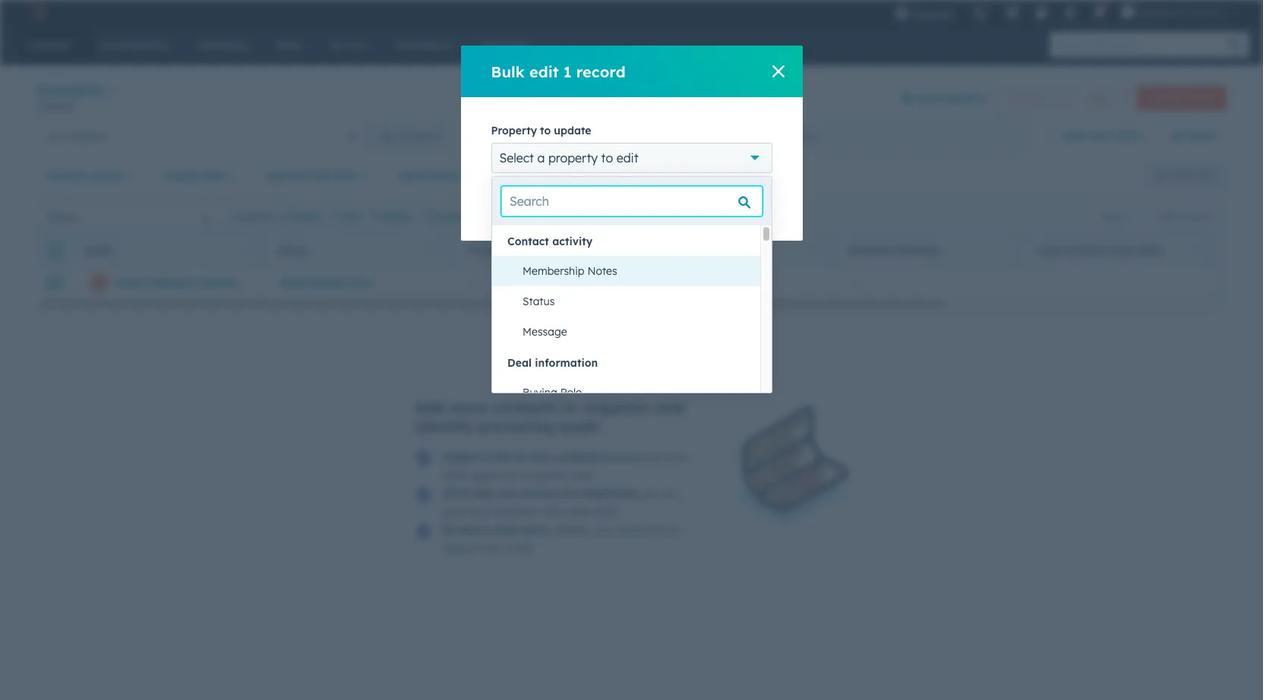 Task type: vqa. For each thing, say whether or not it's contained in the screenshot.
SEARCH search field on the top of the page
yes



Task type: locate. For each thing, give the bounding box(es) containing it.
1 horizontal spatial your
[[500, 469, 522, 483]]

2 edit from the left
[[1159, 211, 1176, 222]]

1 horizontal spatial add
[[1064, 129, 1085, 143]]

the right from
[[671, 451, 687, 464]]

0 horizontal spatial edit
[[530, 62, 559, 81]]

1 horizontal spatial help
[[471, 487, 494, 501]]

1 horizontal spatial a
[[538, 150, 545, 166]]

press to sort. element down create tasks 'button'
[[432, 244, 438, 257]]

1 horizontal spatial the
[[671, 451, 687, 464]]

1 horizontal spatial date
[[335, 169, 359, 182]]

enroll in sequence
[[498, 211, 581, 222]]

1 vertical spatial owner
[[705, 245, 741, 256]]

press to sort. image
[[242, 244, 248, 255], [432, 244, 438, 255], [622, 244, 628, 255]]

0 horizontal spatial add
[[415, 398, 445, 417]]

so
[[645, 487, 656, 501]]

all contacts
[[49, 130, 107, 143]]

contact inside contact owner popup button
[[46, 169, 88, 182]]

assign
[[292, 211, 321, 222]]

clear input image
[[200, 215, 212, 227]]

view for add
[[1088, 129, 1113, 143]]

1 vertical spatial unassigned
[[660, 276, 719, 290]]

0 vertical spatial import
[[1085, 92, 1116, 103]]

all down 1 record
[[49, 130, 61, 143]]

date inside the create date popup button
[[202, 169, 226, 182]]

unassigned for unassigned contacts
[[712, 130, 771, 143]]

1 you from the left
[[497, 487, 517, 501]]

contact down all contacts
[[46, 169, 88, 182]]

0 horizontal spatial 1
[[36, 100, 41, 112]]

1 vertical spatial activity
[[553, 235, 593, 249]]

0 vertical spatial activity
[[291, 169, 332, 182]]

1 up update
[[564, 62, 572, 81]]

menu
[[886, 0, 1246, 30]]

0 horizontal spatial view
[[1088, 129, 1113, 143]]

last up selected
[[266, 169, 288, 182]]

0 horizontal spatial the
[[563, 487, 580, 501]]

(sample
[[198, 276, 242, 290]]

a up advanced
[[538, 150, 545, 166]]

you inside so you grow your business with clean data.
[[659, 487, 678, 501]]

contacts up contact owner popup button
[[64, 130, 107, 143]]

last activity date (edt)
[[1039, 245, 1164, 256]]

date down all contacts button
[[202, 169, 226, 182]]

a left file
[[484, 451, 491, 464]]

no fancy data work
[[442, 524, 548, 537]]

0 vertical spatial contact owner
[[46, 169, 124, 182]]

1 vertical spatial and
[[594, 524, 614, 537]]

record down the contacts
[[44, 100, 74, 112]]

record up update
[[577, 62, 626, 81]]

sync
[[529, 451, 553, 464]]

press to sort. element left primary
[[812, 244, 818, 257]]

unassigned contacts
[[712, 130, 817, 143]]

0 vertical spatial last
[[266, 169, 288, 182]]

1 horizontal spatial all
[[1171, 129, 1185, 143]]

needed, and we're here to help at every step.
[[442, 524, 680, 556]]

1 horizontal spatial 1
[[231, 211, 235, 222]]

press to sort. element for phone number
[[622, 244, 628, 257]]

3 press to sort. element from the left
[[622, 244, 628, 257]]

press to sort. element
[[242, 244, 248, 257], [432, 244, 438, 257], [622, 244, 628, 257], [812, 244, 818, 257], [1192, 244, 1198, 257]]

prev button
[[512, 316, 570, 336]]

owner up unassigned button
[[705, 245, 741, 256]]

1 all from the left
[[1171, 129, 1185, 143]]

press to sort. image for email
[[432, 244, 438, 255]]

cancel button
[[577, 192, 651, 223]]

0 horizontal spatial create
[[163, 169, 199, 182]]

view inside popup button
[[1088, 129, 1113, 143]]

you right "so"
[[659, 487, 678, 501]]

last activity date button
[[256, 160, 380, 191]]

3 press to sort. image from the left
[[622, 244, 628, 255]]

last inside popup button
[[266, 169, 288, 182]]

1 horizontal spatial edit
[[1159, 211, 1176, 222]]

1 horizontal spatial create
[[432, 211, 463, 222]]

property to update
[[491, 124, 592, 138]]

membership
[[523, 264, 585, 278]]

owner up search name, phone, email addresses, or company search box
[[91, 169, 124, 182]]

1 press to sort. element from the left
[[242, 244, 248, 257]]

2 press to sort. image from the left
[[432, 244, 438, 255]]

0 vertical spatial create
[[1151, 92, 1179, 103]]

delete button
[[370, 210, 411, 224]]

--
[[470, 276, 478, 290], [850, 276, 858, 290]]

activity inside "contact activity" button
[[553, 235, 593, 249]]

business inside so you grow your business with clean data.
[[495, 505, 538, 519]]

view right save
[[1195, 169, 1214, 181]]

0 horizontal spatial date
[[202, 169, 226, 182]]

to right 'here'
[[670, 524, 680, 537]]

0 horizontal spatial and
[[594, 524, 614, 537]]

0 horizontal spatial last
[[266, 169, 288, 182]]

to inside dropdown button
[[602, 150, 613, 166]]

1 horizontal spatial last
[[1039, 245, 1062, 256]]

help down 'apps'
[[471, 487, 494, 501]]

all inside button
[[49, 130, 61, 143]]

to right buying
[[563, 398, 579, 417]]

0 vertical spatial unassigned
[[712, 130, 771, 143]]

2 - from the left
[[474, 276, 478, 290]]

create down all contacts button
[[163, 169, 199, 182]]

3 - from the left
[[850, 276, 854, 290]]

contacts right my
[[398, 130, 442, 143]]

the up clean
[[563, 487, 580, 501]]

-- inside "button"
[[470, 276, 478, 290]]

we're
[[616, 524, 642, 537]]

0 horizontal spatial help
[[442, 542, 463, 556]]

help inside needed, and we're here to help at every step.
[[442, 542, 463, 556]]

cancel
[[596, 201, 632, 214]]

import up the add view (3/5) popup button
[[1085, 92, 1116, 103]]

role
[[561, 386, 582, 400]]

my contacts button
[[368, 121, 700, 151]]

edit right bulk
[[530, 62, 559, 81]]

press to sort. element down 1 selected
[[242, 244, 248, 257]]

information
[[535, 356, 598, 370]]

press to sort. element for email
[[432, 244, 438, 257]]

to inside needed, and we're here to help at every step.
[[670, 524, 680, 537]]

and up from
[[655, 398, 684, 417]]

1 date from the left
[[202, 169, 226, 182]]

1 vertical spatial a
[[484, 451, 491, 464]]

directly
[[605, 451, 641, 464]]

1 horizontal spatial you
[[659, 487, 678, 501]]

or
[[514, 451, 525, 464]]

create
[[1151, 92, 1179, 103], [163, 169, 199, 182], [432, 211, 463, 222]]

1 left selected
[[231, 211, 235, 222]]

edit inside dropdown button
[[617, 150, 639, 166]]

message button
[[508, 317, 761, 347]]

0 horizontal spatial import
[[442, 451, 481, 464]]

contact
[[46, 169, 88, 182], [508, 235, 549, 249], [659, 245, 703, 256]]

1 -- from the left
[[470, 276, 478, 290]]

0 vertical spatial owner
[[91, 169, 124, 182]]

edit for edit columns
[[1159, 211, 1176, 222]]

all for all contacts
[[49, 130, 61, 143]]

and down data.
[[594, 524, 614, 537]]

1 vertical spatial edit
[[617, 150, 639, 166]]

1 vertical spatial last
[[1039, 245, 1062, 256]]

1 horizontal spatial import
[[1085, 92, 1116, 103]]

promising
[[478, 417, 555, 436]]

unassigned
[[712, 130, 771, 143], [660, 276, 719, 290]]

your down file
[[500, 469, 522, 483]]

contact)
[[245, 276, 291, 290]]

press to sort. element down the more popup button
[[622, 244, 628, 257]]

all left the views
[[1171, 129, 1185, 143]]

1 horizontal spatial activity
[[553, 235, 593, 249]]

1 horizontal spatial record
[[577, 62, 626, 81]]

activity up assign
[[291, 169, 332, 182]]

press to sort. image down create tasks 'button'
[[432, 244, 438, 255]]

0 vertical spatial add
[[1064, 129, 1085, 143]]

to
[[540, 124, 551, 138], [602, 150, 613, 166], [563, 398, 579, 417], [670, 524, 680, 537]]

prev
[[541, 319, 565, 332]]

2 you from the left
[[659, 487, 678, 501]]

clean
[[565, 505, 592, 519]]

contacts down deal
[[494, 398, 559, 417]]

2 -- from the left
[[850, 276, 858, 290]]

export button
[[1091, 207, 1140, 227]]

0 vertical spatial and
[[655, 398, 684, 417]]

business inside directly from the other apps your business uses.
[[525, 469, 568, 483]]

select
[[500, 150, 534, 166]]

add for add more contacts to organize and identify promising leads
[[415, 398, 445, 417]]

create inside 'button'
[[432, 211, 463, 222]]

2 horizontal spatial create
[[1151, 92, 1179, 103]]

1 horizontal spatial view
[[1195, 169, 1214, 181]]

1 vertical spatial import
[[442, 451, 481, 464]]

contact up unassigned button
[[659, 245, 703, 256]]

a
[[538, 150, 545, 166], [484, 451, 491, 464]]

1 edit from the left
[[343, 211, 361, 222]]

0 horizontal spatial contact
[[46, 169, 88, 182]]

2 date from the left
[[335, 169, 359, 182]]

1 press to sort. image from the left
[[242, 244, 248, 255]]

0 horizontal spatial press to sort. image
[[242, 244, 248, 255]]

2 vertical spatial 1
[[231, 211, 235, 222]]

contact down in
[[508, 235, 549, 249]]

contact owner up unassigned button
[[659, 245, 741, 256]]

activity inside last activity date popup button
[[291, 169, 332, 182]]

and inside needed, and we're here to help at every step.
[[594, 524, 614, 537]]

a inside select a property to edit dropdown button
[[538, 150, 545, 166]]

edit left columns
[[1159, 211, 1176, 222]]

-- down primary
[[850, 276, 858, 290]]

last for last activity date (edt)
[[1039, 245, 1062, 256]]

activity down sequence
[[553, 235, 593, 249]]

1 vertical spatial 1
[[36, 100, 41, 112]]

0 horizontal spatial all
[[49, 130, 61, 143]]

1 inside "contacts" banner
[[36, 100, 41, 112]]

help image
[[1035, 7, 1049, 21]]

the inside directly from the other apps your business uses.
[[671, 451, 687, 464]]

apoptosis studios
[[1139, 6, 1223, 18]]

view inside 'button'
[[1195, 169, 1214, 181]]

0 vertical spatial view
[[1088, 129, 1113, 143]]

2 horizontal spatial 1
[[564, 62, 572, 81]]

add down import button at the right top of page
[[1064, 129, 1085, 143]]

press to sort. image up "membership notes" "button"
[[622, 244, 628, 255]]

activity for contact
[[553, 235, 593, 249]]

-- button
[[451, 268, 641, 298]]

create inside button
[[1151, 92, 1179, 103]]

0 horizontal spatial contact owner
[[46, 169, 124, 182]]

5 press to sort. element from the left
[[1192, 244, 1198, 257]]

data
[[918, 91, 944, 104]]

contact owner
[[46, 169, 124, 182], [659, 245, 741, 256]]

my contacts
[[380, 130, 442, 143]]

notifications image
[[1093, 7, 1107, 21]]

and
[[655, 398, 684, 417], [594, 524, 614, 537]]

add left more
[[415, 398, 445, 417]]

list box
[[492, 226, 772, 439]]

add inside popup button
[[1064, 129, 1085, 143]]

view left (3/5)
[[1088, 129, 1113, 143]]

1 horizontal spatial press to sort. image
[[432, 244, 438, 255]]

business up we'll help you remove the duplicates,
[[525, 469, 568, 483]]

help down no
[[442, 542, 463, 556]]

contacts for my contacts
[[398, 130, 442, 143]]

1 vertical spatial contact owner
[[659, 245, 741, 256]]

to left update
[[540, 124, 551, 138]]

1 vertical spatial create
[[163, 169, 199, 182]]

1 down the contacts
[[36, 100, 41, 112]]

date up edit button
[[335, 169, 359, 182]]

press to sort. image down 1 selected
[[242, 244, 248, 255]]

add
[[1064, 129, 1085, 143], [415, 398, 445, 417]]

import
[[1085, 92, 1116, 103], [442, 451, 481, 464]]

2 press to sort. element from the left
[[432, 244, 438, 257]]

1 horizontal spatial and
[[655, 398, 684, 417]]

your
[[500, 469, 522, 483], [470, 505, 493, 519]]

last for last activity date
[[266, 169, 288, 182]]

owner inside popup button
[[91, 169, 124, 182]]

import inside button
[[1085, 92, 1116, 103]]

upgrade
[[912, 8, 955, 20]]

1 horizontal spatial contact
[[508, 235, 549, 249]]

4 press to sort. element from the left
[[812, 244, 818, 257]]

contacts inside add more contacts to organize and identify promising leads
[[494, 398, 559, 417]]

leads
[[560, 417, 600, 436]]

help
[[471, 487, 494, 501], [442, 542, 463, 556]]

-- down the phone at top left
[[470, 276, 478, 290]]

0 horizontal spatial you
[[497, 487, 517, 501]]

last left 'activity'
[[1039, 245, 1062, 256]]

1 horizontal spatial contact owner
[[659, 245, 741, 256]]

deal information
[[508, 356, 598, 370]]

you left remove
[[497, 487, 517, 501]]

contacts down the close icon
[[774, 130, 817, 143]]

edit up (0)
[[617, 150, 639, 166]]

search image
[[1229, 38, 1243, 52]]

primary company
[[849, 245, 941, 256]]

0 horizontal spatial owner
[[91, 169, 124, 182]]

(0)
[[606, 169, 621, 182]]

1 for 1 selected
[[231, 211, 235, 222]]

bh@hubspot.com link
[[280, 276, 372, 290]]

advanced filters (0)
[[516, 169, 621, 182]]

1 horizontal spatial --
[[850, 276, 858, 290]]

to up (0)
[[602, 150, 613, 166]]

unassigned for unassigned
[[660, 276, 719, 290]]

0 vertical spatial help
[[471, 487, 494, 501]]

edit left delete button
[[343, 211, 361, 222]]

0 horizontal spatial edit
[[343, 211, 361, 222]]

we'll help you remove the duplicates,
[[442, 487, 642, 501]]

0 vertical spatial the
[[671, 451, 687, 464]]

0 horizontal spatial activity
[[291, 169, 332, 182]]

2 all from the left
[[49, 130, 61, 143]]

brian halligan (sample contact) link
[[117, 276, 291, 290]]

create date button
[[154, 160, 247, 191]]

press to sort. element for last activity date (edt)
[[1192, 244, 1198, 257]]

lead status
[[399, 169, 460, 182]]

1 vertical spatial your
[[470, 505, 493, 519]]

2 horizontal spatial press to sort. image
[[622, 244, 628, 255]]

your up fancy
[[470, 505, 493, 519]]

search button
[[1221, 32, 1250, 58]]

press to sort. element down columns
[[1192, 244, 1198, 257]]

create left contact
[[1151, 92, 1179, 103]]

bh@hubspot.com
[[280, 276, 372, 290]]

Search HubSpot search field
[[1050, 32, 1236, 58]]

save view
[[1172, 169, 1214, 181]]

0 vertical spatial your
[[500, 469, 522, 483]]

2 vertical spatial create
[[432, 211, 463, 222]]

sequence
[[539, 211, 581, 222]]

enroll
[[498, 211, 525, 222]]

buying
[[523, 386, 558, 400]]

create inside popup button
[[163, 169, 199, 182]]

import up other
[[442, 451, 481, 464]]

0 horizontal spatial --
[[470, 276, 478, 290]]

0 horizontal spatial a
[[484, 451, 491, 464]]

view
[[1088, 129, 1113, 143], [1195, 169, 1214, 181]]

1 vertical spatial business
[[495, 505, 538, 519]]

upgrade image
[[895, 7, 909, 21]]

add inside add more contacts to organize and identify promising leads
[[415, 398, 445, 417]]

contact owner down all contacts
[[46, 169, 124, 182]]

0 horizontal spatial record
[[44, 100, 74, 112]]

contacts banner
[[36, 78, 1227, 121]]

0 vertical spatial a
[[538, 150, 545, 166]]

create left the 'tasks' on the left top of the page
[[432, 211, 463, 222]]

so you grow your business with clean data.
[[442, 487, 678, 519]]

1 vertical spatial record
[[44, 100, 74, 112]]

add for add view (3/5)
[[1064, 129, 1085, 143]]

1 vertical spatial view
[[1195, 169, 1214, 181]]

0 horizontal spatial your
[[470, 505, 493, 519]]

contacts button
[[36, 79, 118, 101]]

1 horizontal spatial edit
[[617, 150, 639, 166]]

bh@hubspot.com button
[[261, 268, 451, 298]]

your inside so you grow your business with clean data.
[[470, 505, 493, 519]]

needed,
[[551, 524, 591, 537]]

update button
[[491, 192, 568, 223]]

1 vertical spatial help
[[442, 542, 463, 556]]

business up data
[[495, 505, 538, 519]]

1 vertical spatial add
[[415, 398, 445, 417]]

settings image
[[1064, 7, 1078, 21]]

phone number
[[469, 245, 545, 256]]

create for create tasks
[[432, 211, 463, 222]]

0 vertical spatial business
[[525, 469, 568, 483]]

edit columns
[[1159, 211, 1214, 222]]

from
[[644, 451, 668, 464]]

2 horizontal spatial contact
[[659, 245, 703, 256]]

edit
[[343, 211, 361, 222], [1159, 211, 1176, 222]]



Task type: describe. For each thing, give the bounding box(es) containing it.
primary company column header
[[831, 234, 1022, 268]]

1 record
[[36, 100, 74, 112]]

tasks
[[465, 211, 489, 222]]

grow
[[442, 505, 467, 519]]

4 - from the left
[[854, 276, 858, 290]]

deal
[[508, 356, 532, 370]]

selected
[[238, 211, 273, 222]]

remove
[[520, 487, 560, 501]]

uses.
[[571, 469, 596, 483]]

membership notes
[[523, 264, 618, 278]]

add view (3/5) button
[[1037, 121, 1161, 151]]

edit for edit
[[343, 211, 361, 222]]

here
[[645, 524, 667, 537]]

last activity date
[[266, 169, 359, 182]]

view for save
[[1195, 169, 1214, 181]]

list box containing contact activity
[[492, 226, 772, 439]]

every
[[480, 542, 507, 556]]

advanced filters (0) button
[[490, 160, 631, 191]]

hubspot link
[[18, 3, 57, 21]]

status
[[428, 169, 460, 182]]

your inside directly from the other apps your business uses.
[[500, 469, 522, 483]]

1 vertical spatial the
[[563, 487, 580, 501]]

press to sort. element for contact owner
[[812, 244, 818, 257]]

marketplaces button
[[997, 0, 1029, 24]]

fancy
[[461, 524, 490, 537]]

import for import a file or sync contacts
[[442, 451, 481, 464]]

lead status button
[[389, 160, 481, 191]]

contacts up 'uses.'
[[556, 451, 602, 464]]

duplicates,
[[583, 487, 642, 501]]

save view button
[[1145, 163, 1227, 188]]

apps
[[472, 469, 497, 483]]

press to sort. image for phone number
[[622, 244, 628, 255]]

no
[[442, 524, 458, 537]]

contact inside "contact activity" button
[[508, 235, 549, 249]]

work
[[522, 524, 548, 537]]

record inside "contacts" banner
[[44, 100, 74, 112]]

unassigned button
[[641, 268, 831, 298]]

all contacts button
[[36, 121, 368, 151]]

0 vertical spatial edit
[[530, 62, 559, 81]]

actions button
[[996, 85, 1063, 110]]

import for import
[[1085, 92, 1116, 103]]

contact activity button
[[492, 229, 761, 255]]

brian
[[117, 276, 146, 290]]

file
[[494, 451, 511, 464]]

notifications button
[[1087, 0, 1113, 24]]

create date
[[163, 169, 226, 182]]

advanced
[[516, 169, 568, 182]]

identify
[[415, 417, 474, 436]]

activity for last
[[291, 169, 332, 182]]

delete
[[382, 211, 411, 222]]

1 - from the left
[[470, 276, 474, 290]]

activity
[[1065, 245, 1110, 256]]

enroll in sequence button
[[498, 210, 600, 224]]

at
[[466, 542, 477, 556]]

assign button
[[279, 210, 321, 224]]

a for select
[[538, 150, 545, 166]]

quality
[[947, 91, 986, 104]]

add more contacts to organize and identify promising leads
[[415, 398, 684, 436]]

(3/5)
[[1116, 129, 1142, 143]]

import a file or sync contacts
[[442, 451, 602, 464]]

0 vertical spatial 1
[[564, 62, 572, 81]]

data quality button
[[892, 82, 987, 113]]

contacts for all contacts
[[64, 130, 107, 143]]

data
[[494, 524, 519, 537]]

Search search field
[[502, 186, 763, 217]]

hubspot image
[[27, 3, 46, 21]]

in
[[527, 211, 536, 222]]

studios
[[1188, 6, 1223, 18]]

contact owner inside popup button
[[46, 169, 124, 182]]

contacts for unassigned contacts
[[774, 130, 817, 143]]

buying role
[[523, 386, 582, 400]]

tara schultz image
[[1122, 5, 1136, 19]]

primary
[[849, 245, 892, 256]]

calling icon image
[[974, 8, 987, 21]]

filters
[[572, 169, 602, 182]]

property
[[549, 150, 598, 166]]

bulk
[[491, 62, 525, 81]]

0 vertical spatial record
[[577, 62, 626, 81]]

import button
[[1072, 85, 1128, 110]]

unassigned contacts button
[[700, 121, 1031, 151]]

1 for 1 record
[[36, 100, 41, 112]]

more
[[450, 398, 489, 417]]

a for import
[[484, 451, 491, 464]]

number
[[505, 245, 545, 256]]

edit columns button
[[1149, 207, 1224, 227]]

create for create date
[[163, 169, 199, 182]]

1 horizontal spatial owner
[[705, 245, 741, 256]]

bulk edit 1 record
[[491, 62, 626, 81]]

all for all views
[[1171, 129, 1185, 143]]

status
[[523, 295, 555, 309]]

and inside add more contacts to organize and identify promising leads
[[655, 398, 684, 417]]

actions
[[1009, 92, 1041, 103]]

press to sort. image
[[812, 244, 818, 255]]

select a property to edit button
[[491, 143, 773, 173]]

my
[[380, 130, 395, 143]]

directly from the other apps your business uses.
[[442, 451, 687, 483]]

create tasks
[[432, 211, 489, 222]]

deal information button
[[492, 350, 761, 376]]

date inside last activity date popup button
[[335, 169, 359, 182]]

lead
[[399, 169, 425, 182]]

settings link
[[1055, 0, 1087, 24]]

menu containing apoptosis studios
[[886, 0, 1246, 30]]

name
[[85, 245, 112, 256]]

apoptosis studios button
[[1113, 0, 1246, 24]]

update
[[554, 124, 592, 138]]

Search name, phone, email addresses, or company search field
[[40, 203, 225, 231]]

company
[[895, 245, 941, 256]]

marketplaces image
[[1006, 7, 1020, 21]]

step.
[[510, 542, 534, 556]]

close image
[[773, 65, 785, 78]]

phone
[[469, 245, 502, 256]]

create for create contact
[[1151, 92, 1179, 103]]

all views link
[[1161, 121, 1227, 151]]

to inside add more contacts to organize and identify promising leads
[[563, 398, 579, 417]]

brian halligan (sample contact)
[[117, 276, 291, 290]]



